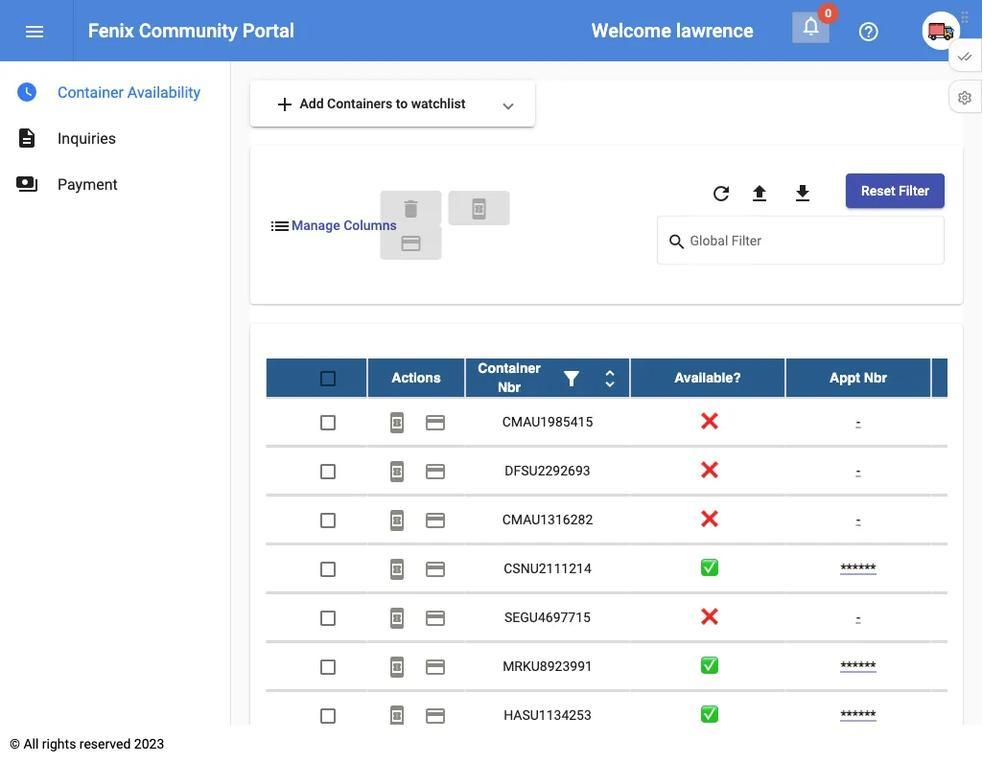 Task type: vqa. For each thing, say whether or not it's contained in the screenshot.
the Search "button" on the top of page
no



Task type: locate. For each thing, give the bounding box(es) containing it.
book_online for cmau1316282
[[386, 509, 409, 532]]

1 horizontal spatial nbr
[[864, 370, 887, 385]]

reset filter
[[861, 183, 929, 199]]

****** for hasu1134253
[[841, 707, 876, 723]]

no color image for payment 'button' corresponding to segu4697715
[[424, 606, 447, 629]]

2 vertical spatial ******
[[841, 707, 876, 723]]

- link for cmau1316282
[[856, 511, 861, 527]]

1 row from the top
[[266, 358, 982, 398]]

no color image containing help_outline
[[857, 20, 880, 43]]

1 appt from the left
[[830, 370, 860, 385]]

book_online for csnu2111214
[[386, 558, 409, 581]]

help_outline
[[857, 20, 880, 43]]

- link for cmau1985415
[[856, 413, 861, 429]]

book_online
[[467, 197, 490, 220], [386, 411, 409, 434], [386, 460, 409, 483], [386, 509, 409, 532], [386, 558, 409, 581], [386, 606, 409, 629], [386, 655, 409, 678], [386, 704, 409, 727]]

container availability
[[58, 83, 201, 101]]

reset filter button
[[846, 174, 945, 208]]

unfold_more button
[[591, 358, 629, 397]]

dfsu2292693
[[505, 462, 590, 478]]

2 vertical spatial ****** link
[[841, 707, 876, 723]]

to
[[396, 95, 408, 111]]

no color image
[[800, 14, 823, 37], [857, 20, 880, 43], [15, 81, 38, 104], [15, 173, 38, 196], [710, 182, 733, 205], [791, 182, 814, 205], [467, 197, 490, 220], [269, 214, 292, 237], [667, 231, 690, 254], [560, 367, 583, 390], [424, 411, 447, 434], [386, 460, 409, 483], [386, 509, 409, 532], [386, 558, 409, 581], [386, 606, 409, 629], [424, 606, 447, 629], [424, 655, 447, 678], [424, 704, 447, 727]]

payment button for csnu2111214
[[416, 549, 455, 587]]

1 ****** link from the top
[[841, 560, 876, 576]]

1 cell from the top
[[931, 398, 982, 446]]

all
[[23, 736, 39, 752]]

no color image containing file_download
[[791, 182, 814, 205]]

navigation
[[0, 61, 230, 207]]

no color image for help_outline popup button
[[857, 20, 880, 43]]

grid
[[266, 358, 982, 763]]

column header
[[465, 358, 630, 397]]

2 - link from the top
[[856, 462, 861, 478]]

manage
[[292, 218, 340, 234]]

1 vertical spatial container
[[478, 360, 541, 376]]

******
[[841, 560, 876, 576], [841, 658, 876, 674], [841, 707, 876, 723]]

actions
[[392, 370, 441, 385]]

1 ❌ from the top
[[701, 413, 714, 429]]

1 - from the top
[[856, 413, 861, 429]]

file_upload
[[748, 182, 771, 205]]

no color image for book_online button associated with cmau1316282
[[386, 509, 409, 532]]

no color image for file_upload button at the right top
[[748, 182, 771, 205]]

add
[[300, 95, 324, 111]]

payment for hasu1134253
[[424, 704, 447, 727]]

3 - link from the top
[[856, 511, 861, 527]]

cmau1316282
[[502, 511, 593, 527]]

no color image for payment 'button' for mrku8923991
[[424, 655, 447, 678]]

- for dfsu2292693
[[856, 462, 861, 478]]

container left filter_alt popup button
[[478, 360, 541, 376]]

no color image containing filter_alt
[[560, 367, 583, 390]]

****** for mrku8923991
[[841, 658, 876, 674]]

delete button
[[380, 191, 442, 225]]

4 - from the top
[[856, 609, 861, 625]]

no color image for hasu1134253 book_online button
[[386, 704, 409, 727]]

no color image for book_online button for dfsu2292693
[[386, 460, 409, 483]]

no color image
[[23, 20, 46, 43], [273, 93, 296, 116], [15, 127, 38, 150], [748, 182, 771, 205], [399, 232, 422, 255], [598, 367, 621, 390], [386, 411, 409, 434], [424, 460, 447, 483], [424, 509, 447, 532], [424, 558, 447, 581], [386, 655, 409, 678], [386, 704, 409, 727]]

payment for dfsu2292693
[[424, 460, 447, 483]]

2023- for hasu1134253
[[948, 697, 982, 732]]

2 appt from the left
[[951, 370, 981, 385]]

book_online button for cmau1316282
[[378, 500, 416, 539]]

book_online button
[[448, 191, 510, 225], [378, 402, 416, 441], [378, 451, 416, 490], [378, 500, 416, 539], [378, 549, 416, 587], [378, 598, 416, 636], [378, 647, 416, 685], [378, 696, 416, 734]]

-
[[856, 413, 861, 429], [856, 462, 861, 478], [856, 511, 861, 527], [856, 609, 861, 625]]

filter_alt button
[[552, 358, 591, 397]]

❌
[[701, 413, 714, 429], [701, 462, 714, 478], [701, 511, 714, 527], [701, 609, 714, 625]]

0 vertical spatial 2023-
[[948, 551, 982, 586]]

0 horizontal spatial nbr
[[498, 379, 521, 395]]

****** link for csnu2111214
[[841, 560, 876, 576]]

availability
[[127, 83, 201, 101]]

description
[[15, 127, 38, 150]]

0 horizontal spatial container
[[58, 83, 124, 101]]

no color image for book_online button associated with cmau1985415
[[386, 411, 409, 434]]

no color image containing list
[[269, 214, 292, 237]]

2023
[[134, 736, 164, 752]]

no color image containing file_upload
[[748, 182, 771, 205]]

nbr for container nbr
[[498, 379, 521, 395]]

0 vertical spatial ****** link
[[841, 560, 876, 576]]

row containing filter_alt
[[266, 358, 982, 398]]

2023- for mrku8923991
[[948, 648, 982, 683]]

row
[[266, 358, 982, 398], [266, 398, 982, 446], [266, 446, 982, 495], [266, 495, 982, 544], [266, 544, 982, 593], [266, 593, 982, 642], [266, 642, 982, 691], [266, 691, 982, 740]]

❌ for segu4697715
[[701, 609, 714, 625]]

book_online for segu4697715
[[386, 606, 409, 629]]

no color image for payment 'button' associated with hasu1134253
[[424, 704, 447, 727]]

nbr inside container nbr
[[498, 379, 521, 395]]

book_online for hasu1134253
[[386, 704, 409, 727]]

0 horizontal spatial appt
[[830, 370, 860, 385]]

cell for segu4697715
[[931, 593, 982, 641]]

no color image inside filter_alt popup button
[[560, 367, 583, 390]]

0 vertical spatial container
[[58, 83, 124, 101]]

2 cell from the top
[[931, 446, 982, 494]]

- link
[[856, 413, 861, 429], [856, 462, 861, 478], [856, 511, 861, 527], [856, 609, 861, 625]]

1 vertical spatial ✅
[[701, 658, 714, 674]]

1 ✅ from the top
[[701, 560, 714, 576]]

3 cell from the top
[[931, 495, 982, 543]]

column header containing filter_alt
[[465, 358, 630, 397]]

community
[[139, 19, 238, 42]]

no color image containing notifications_none
[[800, 14, 823, 37]]

0 vertical spatial ✅
[[701, 560, 714, 576]]

5 row from the top
[[266, 544, 982, 593]]

2 ✅ from the top
[[701, 658, 714, 674]]

file_download
[[791, 182, 814, 205]]

4 - link from the top
[[856, 609, 861, 625]]

filter_alt
[[560, 367, 583, 390]]

****** link
[[841, 560, 876, 576], [841, 658, 876, 674], [841, 707, 876, 723]]

appt column header
[[931, 358, 982, 397]]

container up the inquiries
[[58, 83, 124, 101]]

grid containing filter_alt
[[266, 358, 982, 763]]

2023-
[[948, 551, 982, 586], [948, 648, 982, 683], [948, 697, 982, 732]]

4 cell from the top
[[931, 593, 982, 641]]

no color image inside file_download button
[[791, 182, 814, 205]]

container
[[58, 83, 124, 101], [478, 360, 541, 376]]

payment
[[58, 175, 118, 193]]

1 vertical spatial ******
[[841, 658, 876, 674]]

book_online for mrku8923991
[[386, 655, 409, 678]]

- for cmau1316282
[[856, 511, 861, 527]]

no color image inside file_upload button
[[748, 182, 771, 205]]

appt
[[830, 370, 860, 385], [951, 370, 981, 385]]

© all rights reserved 2023
[[10, 736, 164, 752]]

2 ****** link from the top
[[841, 658, 876, 674]]

container for nbr
[[478, 360, 541, 376]]

watchlist
[[411, 95, 466, 111]]

❌ for dfsu2292693
[[701, 462, 714, 478]]

3 2023- from the top
[[948, 697, 982, 732]]

2 2023- from the top
[[948, 648, 982, 683]]

2 ****** from the top
[[841, 658, 876, 674]]

payment button for dfsu2292693
[[416, 451, 455, 490]]

no color image containing refresh
[[710, 182, 733, 205]]

2 vertical spatial ✅
[[701, 707, 714, 723]]

7 row from the top
[[266, 642, 982, 691]]

book_online for dfsu2292693
[[386, 460, 409, 483]]

payment
[[399, 232, 422, 255], [424, 411, 447, 434], [424, 460, 447, 483], [424, 509, 447, 532], [424, 558, 447, 581], [424, 606, 447, 629], [424, 655, 447, 678], [424, 704, 447, 727]]

1 horizontal spatial container
[[478, 360, 541, 376]]

welcome lawrence
[[592, 19, 753, 42]]

1 vertical spatial 2023-
[[948, 648, 982, 683]]

containers
[[327, 95, 392, 111]]

list
[[269, 214, 292, 237]]

2 row from the top
[[266, 398, 982, 446]]

container inside column header
[[478, 360, 541, 376]]

cell
[[931, 398, 982, 446], [931, 446, 982, 494], [931, 495, 982, 543], [931, 593, 982, 641]]

segu4697715
[[504, 609, 591, 625]]

2 vertical spatial 2023-
[[948, 697, 982, 732]]

no color image inside menu button
[[23, 20, 46, 43]]

payment for mrku8923991
[[424, 655, 447, 678]]

mrku8923991
[[503, 658, 593, 674]]

book_online button for cmau1985415
[[378, 402, 416, 441]]

1 - link from the top
[[856, 413, 861, 429]]

inquiries
[[58, 129, 116, 147]]

no color image inside unfold_more button
[[598, 367, 621, 390]]

delete
[[399, 197, 422, 220]]

payment button
[[380, 225, 442, 260], [416, 402, 455, 441], [416, 451, 455, 490], [416, 500, 455, 539], [416, 549, 455, 587], [416, 598, 455, 636], [416, 647, 455, 685], [416, 696, 455, 734]]

delete image
[[399, 197, 422, 220]]

nbr left appt column header
[[864, 370, 887, 385]]

1 horizontal spatial appt
[[951, 370, 981, 385]]

available? column header
[[630, 358, 785, 397]]

no color image for payment 'button' associated with dfsu2292693
[[424, 460, 447, 483]]

no color image for notifications_none popup button
[[800, 14, 823, 37]]

3 ****** link from the top
[[841, 707, 876, 723]]

- for cmau1985415
[[856, 413, 861, 429]]

1 ****** from the top
[[841, 560, 876, 576]]

refresh button
[[702, 174, 740, 212]]

3 ****** from the top
[[841, 707, 876, 723]]

4 ❌ from the top
[[701, 609, 714, 625]]

0 vertical spatial ******
[[841, 560, 876, 576]]

no color image for book_online button for segu4697715
[[386, 606, 409, 629]]

2 - from the top
[[856, 462, 861, 478]]

payment button for cmau1316282
[[416, 500, 455, 539]]

✅
[[701, 560, 714, 576], [701, 658, 714, 674], [701, 707, 714, 723]]

lawrence
[[676, 19, 753, 42]]

no color image inside notifications_none popup button
[[800, 14, 823, 37]]

3 ✅ from the top
[[701, 707, 714, 723]]

1 2023- from the top
[[948, 551, 982, 586]]

no color image inside the refresh button
[[710, 182, 733, 205]]

nbr up cmau1985415 on the right of the page
[[498, 379, 521, 395]]

no color image containing menu
[[23, 20, 46, 43]]

6 row from the top
[[266, 593, 982, 642]]

fenix community portal
[[88, 19, 294, 42]]

- link for dfsu2292693
[[856, 462, 861, 478]]

2 ❌ from the top
[[701, 462, 714, 478]]

3 - from the top
[[856, 511, 861, 527]]

nbr
[[864, 370, 887, 385], [498, 379, 521, 395]]

book_online button for segu4697715
[[378, 598, 416, 636]]

rights
[[42, 736, 76, 752]]

notifications_none
[[800, 14, 823, 37]]

1 vertical spatial ****** link
[[841, 658, 876, 674]]

no color image containing unfold_more
[[598, 367, 621, 390]]

3 ❌ from the top
[[701, 511, 714, 527]]

no color image for book_online button corresponding to mrku8923991
[[386, 655, 409, 678]]

payment button for mrku8923991
[[416, 647, 455, 685]]

no color image inside help_outline popup button
[[857, 20, 880, 43]]



Task type: describe. For each thing, give the bounding box(es) containing it.
cmau1985415
[[502, 413, 593, 429]]

file_download button
[[783, 174, 822, 212]]

no color image for filter_alt popup button
[[560, 367, 583, 390]]

✅ for csnu2111214
[[701, 560, 714, 576]]

menu
[[23, 20, 46, 43]]

search
[[667, 232, 687, 252]]

help_outline button
[[849, 12, 888, 50]]

fenix
[[88, 19, 134, 42]]

book_online button for dfsu2292693
[[378, 451, 416, 490]]

nbr for appt nbr
[[864, 370, 887, 385]]

appt 
[[951, 370, 982, 385]]

welcome
[[592, 19, 671, 42]]

4 row from the top
[[266, 495, 982, 544]]

notifications_none button
[[792, 12, 830, 44]]

payments
[[15, 173, 38, 196]]

book_online for cmau1985415
[[386, 411, 409, 434]]

hasu1134253
[[504, 707, 592, 723]]

no color image for payment 'button' associated with cmau1985415
[[424, 411, 447, 434]]

****** link for hasu1134253
[[841, 707, 876, 723]]

3 row from the top
[[266, 446, 982, 495]]

watch_later
[[15, 81, 38, 104]]

csnu2111214
[[504, 560, 591, 576]]

cell for dfsu2292693
[[931, 446, 982, 494]]

add
[[273, 93, 296, 116]]

payment for segu4697715
[[424, 606, 447, 629]]

no color image for unfold_more button
[[598, 367, 621, 390]]

no color image for csnu2111214's book_online button
[[386, 558, 409, 581]]

add add containers to watchlist
[[273, 93, 466, 116]]

2023- for csnu2111214
[[948, 551, 982, 586]]

portal
[[242, 19, 294, 42]]

❌ for cmau1985415
[[701, 413, 714, 429]]

no color image for payment 'button' corresponding to cmau1316282
[[424, 509, 447, 532]]

file_upload button
[[740, 174, 779, 212]]

actions column header
[[367, 358, 465, 397]]

Global Watchlist Filter field
[[690, 236, 935, 252]]

refresh
[[710, 182, 733, 205]]

no color image for payment 'button' for csnu2111214
[[424, 558, 447, 581]]

no color image containing search
[[667, 231, 690, 254]]

no color image containing payments
[[15, 173, 38, 196]]

©
[[10, 736, 20, 752]]

no color image containing add
[[273, 93, 296, 116]]

appt nbr
[[830, 370, 887, 385]]

appt for appt nbr
[[830, 370, 860, 385]]

****** for csnu2111214
[[841, 560, 876, 576]]

payment button for hasu1134253
[[416, 696, 455, 734]]

menu button
[[15, 12, 54, 50]]

no color image containing description
[[15, 127, 38, 150]]

book_online button for hasu1134253
[[378, 696, 416, 734]]

8 row from the top
[[266, 691, 982, 740]]

payment for cmau1316282
[[424, 509, 447, 532]]

no color image for the refresh button
[[710, 182, 733, 205]]

❌ for cmau1316282
[[701, 511, 714, 527]]

payment button for cmau1985415
[[416, 402, 455, 441]]

book_online button for mrku8923991
[[378, 647, 416, 685]]

columns
[[343, 218, 397, 234]]

book_online button for csnu2111214
[[378, 549, 416, 587]]

appt nbr column header
[[785, 358, 931, 397]]

container for availability
[[58, 83, 124, 101]]

payment for csnu2111214
[[424, 558, 447, 581]]

appt for appt 
[[951, 370, 981, 385]]

cell for cmau1316282
[[931, 495, 982, 543]]

- link for segu4697715
[[856, 609, 861, 625]]

****** link for mrku8923991
[[841, 658, 876, 674]]

unfold_more
[[598, 367, 621, 390]]

reserved
[[79, 736, 131, 752]]

payment button for segu4697715
[[416, 598, 455, 636]]

filter
[[899, 183, 929, 199]]

navigation containing watch_later
[[0, 61, 230, 207]]

no color image for menu button
[[23, 20, 46, 43]]

container nbr
[[478, 360, 541, 395]]

reset
[[861, 183, 895, 199]]

no color image for file_download button
[[791, 182, 814, 205]]

✅ for mrku8923991
[[701, 658, 714, 674]]

payment for cmau1985415
[[424, 411, 447, 434]]

available?
[[674, 370, 741, 385]]

✅ for hasu1134253
[[701, 707, 714, 723]]

cell for cmau1985415
[[931, 398, 982, 446]]

- for segu4697715
[[856, 609, 861, 625]]

no color image containing watch_later
[[15, 81, 38, 104]]

list manage columns
[[269, 214, 397, 237]]



